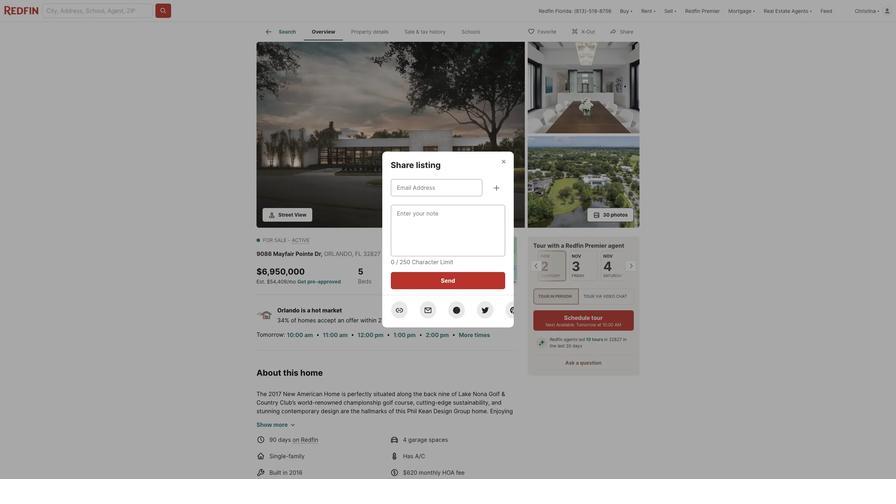 Task type: vqa. For each thing, say whether or not it's contained in the screenshot.
the rightmost square
yes



Task type: describe. For each thing, give the bounding box(es) containing it.
rooftop
[[427, 433, 447, 441]]

main
[[421, 442, 434, 449]]

kitchen
[[435, 476, 455, 479]]

single-
[[270, 453, 289, 460]]

homes
[[298, 317, 316, 324]]

2:00
[[426, 332, 439, 339]]

with up plus
[[365, 425, 377, 432]]

8756
[[600, 8, 612, 14]]

focused
[[378, 442, 401, 449]]

City, Address, School, Agent, ZIP search field
[[43, 4, 153, 18]]

nov for 2
[[541, 254, 551, 259]]

0 vertical spatial this
[[283, 368, 299, 378]]

agents
[[564, 337, 578, 342]]

schools tab
[[454, 23, 489, 40]]

the down 'are'
[[339, 416, 348, 423]]

out
[[587, 28, 595, 35]]

glass
[[466, 459, 480, 466]]

2 , from the left
[[352, 250, 354, 257]]

ask a question link
[[566, 360, 602, 366]]

redfin premier button
[[681, 0, 725, 21]]

tour inside orlando is a hot market 34% of homes accept an offer within 2 weeks. tour it before it's gone!
[[404, 317, 416, 324]]

american
[[297, 391, 323, 398]]

open
[[482, 442, 496, 449]]

0 vertical spatial room,
[[357, 459, 373, 466]]

10:00 am button
[[287, 331, 313, 340]]

fireplace
[[482, 459, 505, 466]]

previous image
[[531, 260, 542, 272]]

a inside orlando is a hot market 34% of homes accept an offer within 2 weeks. tour it before it's gone!
[[307, 307, 311, 314]]

Email Address text field
[[397, 183, 477, 192]]

90
[[270, 436, 277, 443]]

is right the 'home'
[[342, 391, 346, 398]]

3 • from the left
[[387, 331, 390, 338]]

floor
[[497, 442, 510, 449]]

4 • from the left
[[419, 331, 423, 338]]

1 horizontal spatial to
[[320, 425, 325, 432]]

redfin for florida:
[[539, 8, 554, 14]]

listing
[[416, 160, 441, 170]]

1 vertical spatial to
[[287, 442, 292, 449]]

chat
[[617, 294, 628, 299]]

on inside 'the 2017 new american home is perfectly situated along the back nine of lake nona golf  & country club's world-renowned championship golf course, cutting-edge sustainability, and stunning contemporary design are the hallmarks of this phil kean design group home. enjoying multiple golf and water views, the home displays a superb use of glass, openness, and seamless transitions from indoor to outdoor living with covered porticos and lanais. the home features over 8,245 square feet of living space, plus a 1,775 square foot rooftop terrace which is positioned to maximize the incredible views. focused on the main level, the home's open floor plan includes five bedrooms, six full and four half bathrooms, and flows from an open-air, interior courtyard entry with a media room, into the grand foyer that shares a glass fireplace with the great room, which is surrounded by automated, fully-pocketed sliding doors, and is anchored by a floor-to-ceiling glass-enclosed wine bar. the sleek kitchen is high'
[[402, 442, 409, 449]]

sustainability,
[[453, 399, 490, 406]]

automated,
[[378, 468, 408, 475]]

feed
[[821, 8, 833, 14]]

the up "bedrooms,"
[[321, 442, 330, 449]]

1 pm from the left
[[375, 332, 384, 339]]

that
[[429, 459, 440, 466]]

the down terrace on the bottom right of page
[[451, 442, 460, 449]]

250
[[400, 259, 411, 266]]

2 square from the left
[[395, 433, 413, 441]]

Enter your note text field
[[397, 209, 500, 252]]

half
[[379, 451, 389, 458]]

1 vertical spatial living
[[327, 433, 341, 441]]

use
[[415, 416, 425, 423]]

it's
[[442, 317, 450, 324]]

anchored
[[257, 476, 282, 479]]

glass,
[[433, 416, 449, 423]]

foot
[[415, 433, 426, 441]]

$6,950,000
[[257, 267, 305, 277]]

an inside 'the 2017 new american home is perfectly situated along the back nine of lake nona golf  & country club's world-renowned championship golf course, cutting-edge sustainability, and stunning contemporary design are the hallmarks of this phil kean design group home. enjoying multiple golf and water views, the home displays a superb use of glass, openness, and seamless transitions from indoor to outdoor living with covered porticos and lanais. the home features over 8,245 square feet of living space, plus a 1,775 square foot rooftop terrace which is positioned to maximize the incredible views. focused on the main level, the home's open floor plan includes five bedrooms, six full and four half bathrooms, and flows from an open-air, interior courtyard entry with a media room, into the grand foyer that shares a glass fireplace with the great room, which is surrounded by automated, fully-pocketed sliding doors, and is anchored by a floor-to-ceiling glass-enclosed wine bar. the sleek kitchen is high'
[[464, 451, 471, 458]]

about
[[257, 368, 281, 378]]

design
[[434, 408, 452, 415]]

tour for tour via video chat
[[584, 294, 595, 299]]

terrace
[[449, 433, 468, 441]]

0 horizontal spatial 4
[[403, 436, 407, 443]]

views,
[[320, 416, 337, 423]]

person
[[556, 294, 572, 299]]

tour
[[592, 314, 603, 322]]

about this home
[[257, 368, 323, 378]]

days inside the in the last 30 days
[[573, 343, 583, 349]]

doors,
[[470, 468, 487, 475]]

1:00
[[394, 332, 406, 339]]

and up rooftop
[[426, 425, 436, 432]]

home's
[[462, 442, 480, 449]]

of right nine
[[452, 391, 457, 398]]

1 vertical spatial golf
[[280, 416, 290, 423]]

& inside tab
[[416, 29, 420, 35]]

1 square from the left
[[287, 433, 306, 441]]

and right full
[[354, 451, 365, 458]]

map entry image
[[469, 236, 517, 284]]

pre-
[[308, 278, 318, 285]]

video
[[604, 294, 616, 299]]

offer
[[346, 317, 359, 324]]

tour in person
[[539, 294, 572, 299]]

floor-
[[297, 476, 312, 479]]

tab list containing search
[[257, 22, 494, 40]]

send button
[[391, 272, 506, 289]]

518-
[[589, 8, 600, 14]]

share for share listing
[[391, 160, 415, 170]]

with up nov 2 thursday
[[548, 242, 560, 249]]

0 vertical spatial golf
[[383, 399, 393, 406]]

maximize
[[294, 442, 319, 449]]

4 garage spaces
[[403, 436, 448, 443]]

pointe
[[296, 250, 314, 257]]

via
[[596, 294, 603, 299]]

sq
[[423, 278, 430, 285]]

x-
[[582, 28, 587, 35]]

glass-
[[339, 476, 355, 479]]

(813)-
[[575, 8, 589, 14]]

1 vertical spatial which
[[313, 468, 329, 475]]

renowned
[[315, 399, 342, 406]]

sale & tax history tab
[[397, 23, 454, 40]]

x-out
[[582, 28, 595, 35]]

submit search image
[[160, 7, 167, 14]]

the up automated,
[[386, 459, 395, 466]]

on redfin link
[[293, 436, 318, 443]]

1 horizontal spatial 8,245
[[423, 267, 447, 277]]

and down golf
[[492, 399, 502, 406]]

1 vertical spatial room,
[[296, 468, 312, 475]]

enjoying
[[490, 408, 513, 415]]

0 / 250 character limit
[[391, 259, 454, 266]]

next image
[[626, 260, 637, 272]]

nov for 3
[[572, 254, 582, 259]]

four
[[366, 451, 377, 458]]

the left back
[[414, 391, 422, 398]]

approved
[[318, 278, 341, 285]]

property details tab
[[343, 23, 397, 40]]

2 am from the left
[[339, 332, 348, 339]]

2 vertical spatial home
[[468, 425, 483, 432]]

0 horizontal spatial from
[[287, 425, 299, 432]]

incredible
[[331, 442, 358, 449]]

is up open
[[488, 433, 492, 441]]

0 horizontal spatial the
[[257, 391, 267, 398]]

overview tab
[[304, 23, 343, 40]]

in inside the in the last 30 days
[[624, 337, 627, 342]]

dr
[[315, 250, 321, 257]]

market
[[323, 307, 342, 314]]

nov 4 saturday
[[604, 254, 623, 278]]

a/c
[[415, 453, 425, 460]]

of inside orlando is a hot market 34% of homes accept an offer within 2 weeks. tour it before it's gone!
[[291, 317, 297, 324]]

perfectly
[[348, 391, 372, 398]]

favorite
[[538, 28, 557, 35]]

are
[[341, 408, 349, 415]]

course,
[[395, 399, 415, 406]]

sleek
[[420, 476, 434, 479]]

bar.
[[396, 476, 406, 479]]

positioned
[[257, 442, 285, 449]]

10:00 inside "tomorrow: 10:00 am • 11:00 am • 12:00 pm • 1:00 pm • 2:00 pm • more times"
[[287, 332, 303, 339]]

10:00 inside schedule tour next available: tomorrow at 10:00 am
[[603, 322, 614, 328]]

1 , from the left
[[321, 250, 323, 257]]

1 vertical spatial days
[[278, 436, 291, 443]]



Task type: locate. For each thing, give the bounding box(es) containing it.
0 horizontal spatial home
[[301, 368, 323, 378]]

8,245 up ft on the bottom left of page
[[423, 267, 447, 277]]

& inside 'the 2017 new american home is perfectly situated along the back nine of lake nona golf  & country club's world-renowned championship golf course, cutting-edge sustainability, and stunning contemporary design are the hallmarks of this phil kean design group home. enjoying multiple golf and water views, the home displays a superb use of glass, openness, and seamless transitions from indoor to outdoor living with covered porticos and lanais. the home features over 8,245 square feet of living space, plus a 1,775 square foot rooftop terrace which is positioned to maximize the incredible views. focused on the main level, the home's open floor plan includes five bedrooms, six full and four half bathrooms, and flows from an open-air, interior courtyard entry with a media room, into the grand foyer that shares a glass fireplace with the great room, which is surrounded by automated, fully-pocketed sliding doors, and is anchored by a floor-to-ceiling glass-enclosed wine bar. the sleek kitchen is high'
[[502, 391, 505, 398]]

an down home's
[[464, 451, 471, 458]]

room, down four
[[357, 459, 373, 466]]

1 horizontal spatial 10:00
[[603, 322, 614, 328]]

at
[[598, 322, 602, 328]]

0 horizontal spatial 10:00
[[287, 332, 303, 339]]

orlando
[[277, 307, 300, 314]]

the 2017 new american home is perfectly situated along the back nine of lake nona golf  & country club's world-renowned championship golf course, cutting-edge sustainability, and stunning contemporary design are the hallmarks of this phil kean design group home. enjoying multiple golf and water views, the home displays a superb use of glass, openness, and seamless transitions from indoor to outdoor living with covered porticos and lanais. the home features over 8,245 square feet of living space, plus a 1,775 square foot rooftop terrace which is positioned to maximize the incredible views. focused on the main level, the home's open floor plan includes five bedrooms, six full and four half bathrooms, and flows from an open-air, interior courtyard entry with a media room, into the grand foyer that shares a glass fireplace with the great room, which is surrounded by automated, fully-pocketed sliding doors, and is anchored by a floor-to-ceiling glass-enclosed wine bar. the sleek kitchen is high
[[257, 391, 517, 479]]

1:00 pm button
[[393, 331, 416, 340]]

1 horizontal spatial nov
[[572, 254, 582, 259]]

the
[[550, 343, 557, 349], [414, 391, 422, 398], [351, 408, 360, 415], [339, 416, 348, 423], [321, 442, 330, 449], [411, 442, 420, 449], [451, 442, 460, 449], [386, 459, 395, 466], [270, 468, 279, 475]]

golf up transitions
[[280, 416, 290, 423]]

of right 34% on the left bottom
[[291, 317, 297, 324]]

home up american
[[301, 368, 323, 378]]

has a/c
[[403, 453, 425, 460]]

tour with a redfin premier agent
[[534, 242, 625, 249]]

am right 11:00
[[339, 332, 348, 339]]

mayfair
[[273, 250, 294, 257]]

8,245 up positioned
[[270, 433, 286, 441]]

share listing
[[391, 160, 441, 170]]

world-
[[298, 399, 315, 406]]

2 horizontal spatial the
[[456, 425, 467, 432]]

4 inside nov 4 saturday
[[604, 259, 613, 274]]

2 right within on the left of page
[[378, 317, 382, 324]]

2 inside orlando is a hot market 34% of homes accept an offer within 2 weeks. tour it before it's gone!
[[378, 317, 382, 324]]

1 horizontal spatial by
[[369, 468, 376, 475]]

nov down agent
[[604, 254, 613, 259]]

4 left 'garage'
[[403, 436, 407, 443]]

pm right 12:00
[[375, 332, 384, 339]]

days right "90"
[[278, 436, 291, 443]]

times
[[475, 332, 491, 339]]

30 inside the in the last 30 days
[[567, 343, 572, 349]]

cutting-
[[417, 399, 438, 406]]

in inside list box
[[551, 294, 555, 299]]

this up new on the left bottom of page
[[283, 368, 299, 378]]

to down views,
[[320, 425, 325, 432]]

along
[[397, 391, 412, 398]]

lanais.
[[437, 425, 455, 432]]

,
[[321, 250, 323, 257], [352, 250, 354, 257]]

0 horizontal spatial 30
[[567, 343, 572, 349]]

the right 'are'
[[351, 408, 360, 415]]

0 horizontal spatial share
[[391, 160, 415, 170]]

by
[[369, 468, 376, 475], [284, 476, 290, 479]]

1 horizontal spatial which
[[470, 433, 486, 441]]

and down main
[[423, 451, 433, 458]]

square down porticos
[[395, 433, 413, 441]]

golf
[[489, 391, 500, 398]]

8,245 inside 'the 2017 new american home is perfectly situated along the back nine of lake nona golf  & country club's world-renowned championship golf course, cutting-edge sustainability, and stunning contemporary design are the hallmarks of this phil kean design group home. enjoying multiple golf and water views, the home displays a superb use of glass, openness, and seamless transitions from indoor to outdoor living with covered porticos and lanais. the home features over 8,245 square feet of living space, plus a 1,775 square foot rooftop terrace which is positioned to maximize the incredible views. focused on the main level, the home's open floor plan includes five bedrooms, six full and four half bathrooms, and flows from an open-air, interior courtyard entry with a media room, into the grand foyer that shares a glass fireplace with the great room, which is surrounded by automated, fully-pocketed sliding doors, and is anchored by a floor-to-ceiling glass-enclosed wine bar. the sleek kitchen is high'
[[270, 433, 286, 441]]

for
[[263, 237, 273, 243]]

contemporary
[[282, 408, 320, 415]]

is down fireplace
[[500, 468, 505, 475]]

florida:
[[556, 8, 573, 14]]

fully-
[[410, 468, 424, 475]]

share inside dialog
[[391, 160, 415, 170]]

1 horizontal spatial 2
[[541, 259, 549, 274]]

9086
[[257, 250, 272, 257]]

, left fl
[[352, 250, 354, 257]]

seamless
[[492, 416, 517, 423]]

by down the "great"
[[284, 476, 290, 479]]

square
[[287, 433, 306, 441], [395, 433, 413, 441]]

agent
[[609, 242, 625, 249]]

with down interior
[[257, 468, 268, 475]]

the up anchored
[[270, 468, 279, 475]]

room, up floor- at the bottom of page
[[296, 468, 312, 475]]

nine
[[439, 391, 450, 398]]

10:00 right at
[[603, 322, 614, 328]]

1 horizontal spatial pm
[[407, 332, 416, 339]]

six
[[336, 451, 343, 458]]

has
[[403, 453, 414, 460]]

30 left photos
[[604, 212, 610, 218]]

2 • from the left
[[351, 331, 355, 338]]

of right use
[[426, 416, 432, 423]]

1 horizontal spatial square
[[395, 433, 413, 441]]

premier inside button
[[702, 8, 720, 14]]

• left more
[[453, 331, 456, 338]]

1 horizontal spatial am
[[339, 332, 348, 339]]

open-
[[473, 451, 489, 458]]

nov inside nov 2 thursday
[[541, 254, 551, 259]]

0 vertical spatial share
[[620, 28, 634, 35]]

full
[[345, 451, 353, 458]]

1 horizontal spatial this
[[396, 408, 406, 415]]

/mo
[[287, 278, 296, 285]]

1 vertical spatial an
[[464, 451, 471, 458]]

4 down agent
[[604, 259, 613, 274]]

is inside orlando is a hot market 34% of homes accept an offer within 2 weeks. tour it before it's gone!
[[301, 307, 306, 314]]

of right the feet
[[320, 433, 325, 441]]

1 vertical spatial &
[[502, 391, 505, 398]]

&
[[416, 29, 420, 35], [502, 391, 505, 398]]

0 vertical spatial 2
[[541, 259, 549, 274]]

by up enclosed
[[369, 468, 376, 475]]

the up terrace on the bottom right of page
[[456, 425, 467, 432]]

10:00 down 34% on the left bottom
[[287, 332, 303, 339]]

1 horizontal spatial an
[[464, 451, 471, 458]]

tour left via
[[584, 294, 595, 299]]

, left orlando
[[321, 250, 323, 257]]

0 vertical spatial from
[[287, 425, 299, 432]]

of right hallmarks
[[389, 408, 394, 415]]

1 vertical spatial 8,245
[[270, 433, 286, 441]]

0 vertical spatial 32827
[[364, 250, 381, 257]]

is down the sliding
[[457, 476, 461, 479]]

1 vertical spatial from
[[450, 451, 463, 458]]

9086 mayfair pointe dr, orlando, fl 32827 image
[[257, 42, 525, 228], [528, 42, 640, 133], [528, 136, 640, 228]]

ft
[[432, 278, 437, 285]]

1 horizontal spatial &
[[502, 391, 505, 398]]

1 horizontal spatial home
[[349, 416, 365, 423]]

1 vertical spatial 32827
[[610, 337, 623, 342]]

32827 right fl
[[364, 250, 381, 257]]

pm right the 1:00
[[407, 332, 416, 339]]

1 vertical spatial 30
[[567, 343, 572, 349]]

8,245
[[423, 267, 447, 277], [270, 433, 286, 441]]

1 • from the left
[[317, 331, 320, 338]]

monthly
[[419, 469, 441, 476]]

1 vertical spatial 10:00
[[287, 332, 303, 339]]

is
[[301, 307, 306, 314], [342, 391, 346, 398], [488, 433, 492, 441], [331, 468, 335, 475], [500, 468, 505, 475], [457, 476, 461, 479]]

hoa
[[443, 469, 455, 476]]

nov up previous image
[[541, 254, 551, 259]]

1 nov from the left
[[541, 254, 551, 259]]

1 vertical spatial the
[[456, 425, 467, 432]]

tour left it
[[404, 317, 416, 324]]

and down contemporary
[[292, 416, 302, 423]]

0 horizontal spatial am
[[305, 332, 313, 339]]

1 vertical spatial home
[[349, 416, 365, 423]]

pocketed
[[424, 468, 449, 475]]

0 horizontal spatial nov
[[541, 254, 551, 259]]

of
[[291, 317, 297, 324], [452, 391, 457, 398], [389, 408, 394, 415], [426, 416, 432, 423], [320, 433, 325, 441]]

0 vertical spatial the
[[257, 391, 267, 398]]

redfin inside button
[[686, 8, 701, 14]]

1 vertical spatial 2
[[378, 317, 382, 324]]

character
[[412, 259, 439, 266]]

3 nov from the left
[[604, 254, 613, 259]]

None button
[[538, 251, 567, 282], [570, 251, 599, 281], [601, 251, 630, 281], [538, 251, 567, 282], [570, 251, 599, 281], [601, 251, 630, 281]]

search
[[279, 29, 296, 35]]

it
[[418, 317, 421, 324]]

this up superb
[[396, 408, 406, 415]]

1 vertical spatial this
[[396, 408, 406, 415]]

1 horizontal spatial the
[[408, 476, 418, 479]]

4
[[604, 259, 613, 274], [403, 436, 407, 443]]

1 horizontal spatial 30
[[604, 212, 610, 218]]

0 horizontal spatial pm
[[375, 332, 384, 339]]

0 horizontal spatial this
[[283, 368, 299, 378]]

• left 2:00
[[419, 331, 423, 338]]

2:00 pm button
[[426, 331, 450, 340]]

garage
[[409, 436, 428, 443]]

tour left person
[[539, 294, 550, 299]]

3 pm from the left
[[440, 332, 449, 339]]

0 vertical spatial days
[[573, 343, 583, 349]]

1 vertical spatial 4
[[403, 436, 407, 443]]

pm right 2:00
[[440, 332, 449, 339]]

3
[[572, 259, 581, 274]]

ceiling
[[320, 476, 337, 479]]

2 vertical spatial the
[[408, 476, 418, 479]]

view
[[295, 212, 307, 218]]

1 horizontal spatial 4
[[604, 259, 613, 274]]

superb
[[395, 416, 413, 423]]

0 horizontal spatial 8,245
[[270, 433, 286, 441]]

0 horizontal spatial 32827
[[364, 250, 381, 257]]

into
[[374, 459, 384, 466]]

tab list
[[257, 22, 494, 40]]

• left the 1:00
[[387, 331, 390, 338]]

0 vertical spatial 30
[[604, 212, 610, 218]]

share inside button
[[620, 28, 634, 35]]

saturday
[[604, 274, 623, 278]]

0 horizontal spatial on
[[293, 436, 300, 443]]

this
[[283, 368, 299, 378], [396, 408, 406, 415]]

0 vertical spatial an
[[338, 317, 345, 324]]

to
[[320, 425, 325, 432], [287, 442, 292, 449]]

2 horizontal spatial home
[[468, 425, 483, 432]]

the left last on the right bottom
[[550, 343, 557, 349]]

is up ceiling
[[331, 468, 335, 475]]

lake
[[459, 391, 472, 398]]

0 horizontal spatial which
[[313, 468, 329, 475]]

and down home.
[[480, 416, 490, 423]]

0 horizontal spatial premier
[[586, 242, 607, 249]]

nov 3 friday
[[572, 254, 585, 278]]

an inside orlando is a hot market 34% of homes accept an offer within 2 weeks. tour it before it's gone!
[[338, 317, 345, 324]]

list box containing tour in person
[[534, 289, 634, 305]]

tour via video chat
[[584, 294, 628, 299]]

to up single-family
[[287, 442, 292, 449]]

0 vertical spatial home
[[301, 368, 323, 378]]

32827 down am
[[610, 337, 623, 342]]

tomorrow
[[577, 322, 597, 328]]

1 horizontal spatial premier
[[702, 8, 720, 14]]

0 horizontal spatial room,
[[296, 468, 312, 475]]

$54,409
[[267, 278, 287, 285]]

living up space,
[[350, 425, 364, 432]]

2 inside nov 2 thursday
[[541, 259, 549, 274]]

which up to- on the left bottom of the page
[[313, 468, 329, 475]]

1 horizontal spatial living
[[350, 425, 364, 432]]

2 pm from the left
[[407, 332, 416, 339]]

30 inside button
[[604, 212, 610, 218]]

on up bathrooms,
[[402, 442, 409, 449]]

2 nov from the left
[[572, 254, 582, 259]]

nov 2 thursday
[[541, 254, 561, 278]]

redfin for premier
[[686, 8, 701, 14]]

nov inside nov 4 saturday
[[604, 254, 613, 259]]

0 horizontal spatial golf
[[280, 416, 290, 423]]

1 horizontal spatial on
[[402, 442, 409, 449]]

fl
[[355, 250, 362, 257]]

water
[[303, 416, 319, 423]]

1 am from the left
[[305, 332, 313, 339]]

beds
[[358, 278, 372, 285]]

0 vertical spatial 10:00
[[603, 322, 614, 328]]

0 horizontal spatial &
[[416, 29, 420, 35]]

1 horizontal spatial share
[[620, 28, 634, 35]]

the down foot
[[411, 442, 420, 449]]

2 left 3
[[541, 259, 549, 274]]

nov for 4
[[604, 254, 613, 259]]

1 vertical spatial by
[[284, 476, 290, 479]]

nona
[[473, 391, 488, 398]]

home
[[301, 368, 323, 378], [349, 416, 365, 423], [468, 425, 483, 432]]

0 horizontal spatial days
[[278, 436, 291, 443]]

foyer
[[414, 459, 428, 466]]

30 down agents at the right bottom of the page
[[567, 343, 572, 349]]

nov down tour with a redfin premier agent
[[572, 254, 582, 259]]

and down fireplace
[[489, 468, 499, 475]]

0 horizontal spatial to
[[287, 442, 292, 449]]

which up home's
[[470, 433, 486, 441]]

share for share
[[620, 28, 634, 35]]

0 horizontal spatial ,
[[321, 250, 323, 257]]

interior
[[257, 459, 276, 466]]

1 horizontal spatial days
[[573, 343, 583, 349]]

0 horizontal spatial 2
[[378, 317, 382, 324]]

more
[[459, 332, 474, 339]]

• left 12:00
[[351, 331, 355, 338]]

openness,
[[451, 416, 479, 423]]

list box
[[534, 289, 634, 305]]

0 vertical spatial to
[[320, 425, 325, 432]]

home down 'are'
[[349, 416, 365, 423]]

from up shares
[[450, 451, 463, 458]]

golf down situated
[[383, 399, 393, 406]]

0 vertical spatial &
[[416, 29, 420, 35]]

square up maximize
[[287, 433, 306, 441]]

send
[[441, 277, 456, 284]]

level,
[[436, 442, 450, 449]]

0 vertical spatial by
[[369, 468, 376, 475]]

sale
[[405, 29, 415, 35]]

single-family
[[270, 453, 305, 460]]

0 horizontal spatial an
[[338, 317, 345, 324]]

& left tax
[[416, 29, 420, 35]]

this inside 'the 2017 new american home is perfectly situated along the back nine of lake nona golf  & country club's world-renowned championship golf course, cutting-edge sustainability, and stunning contemporary design are the hallmarks of this phil kean design group home. enjoying multiple golf and water views, the home displays a superb use of glass, openness, and seamless transitions from indoor to outdoor living with covered porticos and lanais. the home features over 8,245 square feet of living space, plus a 1,775 square foot rooftop terrace which is positioned to maximize the incredible views. focused on the main level, the home's open floor plan includes five bedrooms, six full and four half bathrooms, and flows from an open-air, interior courtyard entry with a media room, into the grand foyer that shares a glass fireplace with the great room, which is surrounded by automated, fully-pocketed sliding doors, and is anchored by a floor-to-ceiling glass-enclosed wine bar. the sleek kitchen is high'
[[396, 408, 406, 415]]

1 horizontal spatial from
[[450, 451, 463, 458]]

2 horizontal spatial nov
[[604, 254, 613, 259]]

1 horizontal spatial ,
[[352, 250, 354, 257]]

& right golf
[[502, 391, 505, 398]]

1 horizontal spatial room,
[[357, 459, 373, 466]]

with down "bedrooms,"
[[321, 459, 333, 466]]

0 vertical spatial which
[[470, 433, 486, 441]]

0 horizontal spatial by
[[284, 476, 290, 479]]

get pre-approved link
[[298, 278, 341, 285]]

tour for tour with a redfin premier agent
[[534, 242, 547, 249]]

0 horizontal spatial square
[[287, 433, 306, 441]]

back
[[424, 391, 437, 398]]

1 horizontal spatial golf
[[383, 399, 393, 406]]

5 • from the left
[[453, 331, 456, 338]]

the down fully-
[[408, 476, 418, 479]]

tour for tour in person
[[539, 294, 550, 299]]

• left 11:00
[[317, 331, 320, 338]]

days down led at the right bottom of page
[[573, 343, 583, 349]]

nov inside nov 3 friday
[[572, 254, 582, 259]]

an left offer
[[338, 317, 345, 324]]

from up 90 days on redfin
[[287, 425, 299, 432]]

question
[[581, 360, 602, 366]]

1 vertical spatial premier
[[586, 242, 607, 249]]

share listing element
[[391, 152, 450, 170]]

is up homes on the left of the page
[[301, 307, 306, 314]]

2 horizontal spatial pm
[[440, 332, 449, 339]]

the up country
[[257, 391, 267, 398]]

tour up previous image
[[534, 242, 547, 249]]

and
[[492, 399, 502, 406], [292, 416, 302, 423], [480, 416, 490, 423], [426, 425, 436, 432], [354, 451, 365, 458], [423, 451, 433, 458], [489, 468, 499, 475]]

share listing dialog
[[383, 152, 523, 328]]

0 vertical spatial living
[[350, 425, 364, 432]]

0 vertical spatial 8,245
[[423, 267, 447, 277]]

street
[[279, 212, 293, 218]]

1 vertical spatial share
[[391, 160, 415, 170]]

built in 2016
[[270, 469, 303, 476]]

the inside the in the last 30 days
[[550, 343, 557, 349]]

living
[[350, 425, 364, 432], [327, 433, 341, 441]]

redfin for agents
[[550, 337, 563, 342]]

am down homes on the left of the page
[[305, 332, 313, 339]]

home down openness, at the bottom right
[[468, 425, 483, 432]]

30 photos button
[[587, 208, 634, 222]]

five
[[294, 451, 304, 458]]

active link
[[292, 237, 310, 243]]

0 vertical spatial 4
[[604, 259, 613, 274]]

championship
[[344, 399, 381, 406]]

1 horizontal spatial 32827
[[610, 337, 623, 342]]

living down outdoor
[[327, 433, 341, 441]]

0 vertical spatial premier
[[702, 8, 720, 14]]

for sale - active
[[263, 237, 310, 243]]

on up five
[[293, 436, 300, 443]]



